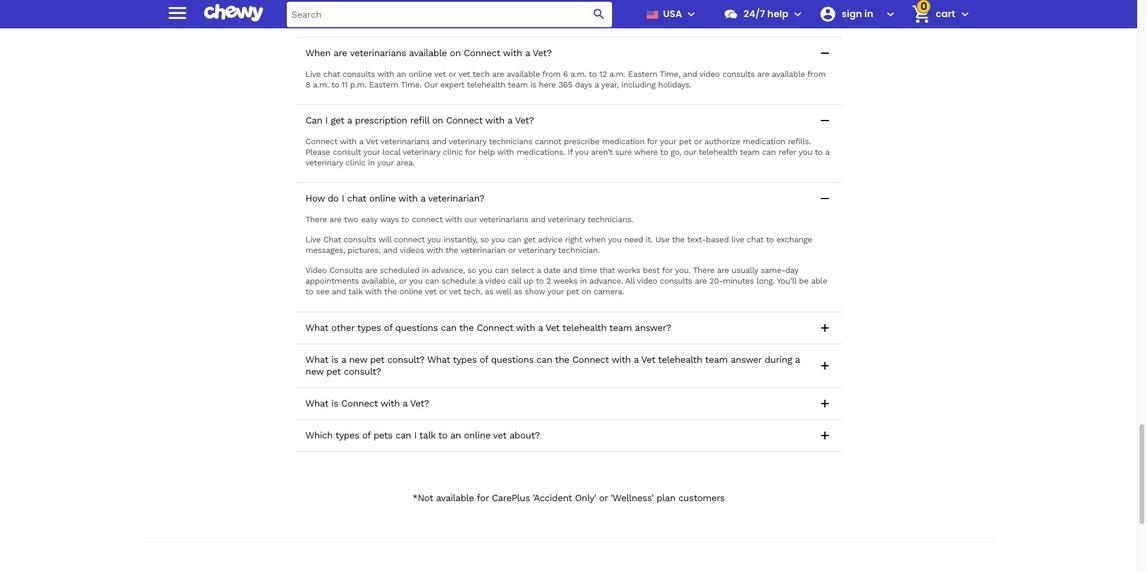 Task type: vqa. For each thing, say whether or not it's contained in the screenshot.
QUESTIONS
yes



Task type: locate. For each thing, give the bounding box(es) containing it.
area.
[[396, 158, 415, 168]]

0 vertical spatial eastern
[[628, 69, 658, 79]]

same-
[[761, 266, 786, 275]]

8
[[306, 80, 310, 89]]

0 vertical spatial get
[[331, 115, 344, 126]]

a down the plans.
[[525, 47, 530, 59]]

2 horizontal spatial a.m.
[[610, 69, 626, 79]]

insurance
[[485, 12, 522, 22]]

team inside 'what is a new pet consult? what types of questions can the connect with a vet telehealth team answer during a new pet consult?'
[[705, 354, 728, 365]]

eastern right p.m.
[[369, 80, 399, 89]]

your up go,
[[660, 137, 677, 146]]

0 horizontal spatial vet
[[366, 137, 378, 146]]

1 horizontal spatial as
[[514, 287, 522, 297]]

of down the what other types of questions can the connect with a vet telehealth team answer?
[[480, 354, 488, 365]]

video right time, on the right of the page
[[700, 69, 720, 79]]

or left "authorize" at the right of page
[[694, 137, 702, 146]]

when are veterinarians available on connect with a vet? image
[[818, 46, 832, 60]]

1 vertical spatial get
[[524, 235, 536, 245]]

1 vertical spatial of
[[480, 354, 488, 365]]

telehealth down answer?
[[658, 354, 703, 365]]

0 horizontal spatial as
[[485, 287, 494, 297]]

is inside live chat consults with an online vet or vet tech are available from 6 a.m. to 12 a.m. eastern time, and video consults are available from 8 a.m. to 11 p.m. eastern time. our expert telehealth team is here 365 days a year, including holidays.
[[531, 80, 537, 89]]

2 horizontal spatial of
[[480, 354, 488, 365]]

0 vertical spatial there
[[306, 215, 327, 224]]

you down prescribe
[[575, 147, 589, 157]]

online down the scheduled
[[399, 287, 423, 297]]

vet up 'what is a new pet consult? what types of questions can the connect with a vet telehealth team answer during a new pet consult?'
[[546, 322, 560, 333]]

Product search field
[[287, 1, 613, 27]]

0 vertical spatial talk
[[349, 287, 363, 297]]

days
[[575, 80, 592, 89]]

connect with a vet veterinarians and veterinary technicians cannot prescribe medication for your pet or authorize medication refills. please consult your local veterinary clinic for help with medications. if you aren't sure where to go, our telehealth team can refer you to a veterinary clinic in your area.
[[306, 137, 830, 168]]

1 video from the top
[[306, 12, 327, 22]]

video down best
[[637, 277, 658, 286]]

a left the year,
[[595, 80, 599, 89]]

consults inside video consults are scheduled in advance, so you can select a date and time that works best for you. there are usually same-day appointments available, or you can schedule a video call up to 2 weeks in advance. all video consults are 20-minutes long. you'll be able to see and talk with the online vet or vet tech, as well as show your pet on camera.
[[660, 277, 693, 286]]

the
[[672, 235, 685, 245], [446, 246, 458, 255], [384, 287, 397, 297], [459, 322, 474, 333], [555, 354, 570, 365]]

team left answer?
[[610, 322, 632, 333]]

what is connect with a vet? image
[[818, 397, 832, 411]]

and inside live chat consults with an online vet or vet tech are available from 6 a.m. to 12 a.m. eastern time, and video consults are available from 8 a.m. to 11 p.m. eastern time. our expert telehealth team is here 365 days a year, including holidays.
[[683, 69, 698, 79]]

1 horizontal spatial clinic
[[443, 147, 463, 157]]

get
[[331, 115, 344, 126], [524, 235, 536, 245]]

1 vertical spatial eastern
[[369, 80, 399, 89]]

chat up the two
[[347, 193, 366, 204]]

veterinary down the please
[[306, 158, 343, 168]]

pet inside video consults are scheduled in advance, so you can select a date and time that works best for you. there are usually same-day appointments available, or you can schedule a video call up to 2 weeks in advance. all video consults are 20-minutes long. you'll be able to see and talk with the online vet or vet tech, as well as show your pet on camera.
[[567, 287, 579, 297]]

chewy home image
[[204, 0, 263, 26]]

is inside 'what is a new pet consult? what types of questions can the connect with a vet telehealth team answer during a new pet consult?'
[[331, 354, 338, 365]]

an
[[397, 69, 406, 79], [451, 430, 461, 441]]

so up schedule at top left
[[468, 266, 476, 275]]

live
[[732, 235, 745, 245]]

2 vertical spatial types
[[336, 430, 359, 441]]

24/7 help
[[744, 7, 789, 21]]

connect
[[412, 215, 443, 224], [394, 235, 425, 245]]

you
[[575, 147, 589, 157], [799, 147, 813, 157], [427, 235, 441, 245], [492, 235, 505, 245], [608, 235, 622, 245], [479, 266, 492, 275], [409, 277, 423, 286]]

telehealth down camera.
[[563, 322, 607, 333]]

0 horizontal spatial in
[[368, 158, 375, 168]]

live inside live chat consults will connect you instantly, so you can get advice right when you need it. use the text-based live chat to exchange messages, pictures, and videos with the veterinarian or veterinary technician.
[[306, 235, 321, 245]]

2 horizontal spatial video
[[700, 69, 720, 79]]

can inside 'what is a new pet consult? what types of questions can the connect with a vet telehealth team answer during a new pet consult?'
[[537, 354, 552, 365]]

types right other
[[357, 322, 381, 333]]

team
[[508, 80, 528, 89], [740, 147, 760, 157], [610, 322, 632, 333], [705, 354, 728, 365]]

2 horizontal spatial on
[[582, 287, 591, 297]]

for left you. in the top right of the page
[[662, 266, 673, 275]]

video up the 'appointments'
[[306, 266, 327, 275]]

what for what is connect with a vet?
[[306, 398, 329, 409]]

1 horizontal spatial get
[[524, 235, 536, 245]]

1 horizontal spatial chat
[[347, 193, 366, 204]]

of inside 'what is a new pet consult? what types of questions can the connect with a vet telehealth team answer during a new pet consult?'
[[480, 354, 488, 365]]

2 horizontal spatial in
[[580, 277, 587, 286]]

1 vertical spatial connect
[[394, 235, 425, 245]]

1 live from the top
[[306, 69, 321, 79]]

including
[[622, 80, 656, 89]]

when
[[306, 47, 331, 59]]

1 horizontal spatial our
[[684, 147, 697, 157]]

1 vertical spatial talk
[[420, 430, 436, 441]]

our up instantly, on the top of the page
[[465, 215, 477, 224]]

2 vertical spatial in
[[580, 277, 587, 286]]

which
[[306, 430, 333, 441]]

1 horizontal spatial from
[[808, 69, 826, 79]]

1 vertical spatial help
[[478, 147, 495, 157]]

types down the what other types of questions can the connect with a vet telehealth team answer?
[[453, 354, 477, 365]]

you down veterinarian
[[479, 266, 492, 275]]

eastern up including
[[628, 69, 658, 79]]

talk inside video consults are scheduled in advance, so you can select a date and time that works best for you. there are usually same-day appointments available, or you can schedule a video call up to 2 weeks in advance. all video consults are 20-minutes long. you'll be able to see and talk with the online vet or vet tech, as well as show your pet on camera.
[[349, 287, 363, 297]]

1 vertical spatial in
[[422, 266, 429, 275]]

video up well
[[485, 277, 506, 286]]

instantly,
[[444, 235, 478, 245]]

refills.
[[788, 137, 811, 146]]

0 horizontal spatial chat
[[323, 69, 340, 79]]

0 horizontal spatial on
[[432, 115, 443, 126]]

1 vertical spatial veterinarians
[[381, 137, 430, 146]]

*not
[[413, 493, 433, 504]]

i right do
[[342, 193, 344, 204]]

0 vertical spatial in
[[368, 158, 375, 168]]

1 horizontal spatial help
[[768, 7, 789, 21]]

and down will
[[383, 246, 398, 255]]

0 horizontal spatial get
[[331, 115, 344, 126]]

365
[[559, 80, 573, 89]]

can i get a prescription refill on connect with a vet? image
[[818, 114, 832, 128]]

in left advance,
[[422, 266, 429, 275]]

1 vertical spatial new
[[306, 366, 324, 377]]

what for what other types of questions can the connect with a vet telehealth team answer?
[[306, 322, 329, 333]]

0 horizontal spatial questions
[[395, 322, 438, 333]]

2 horizontal spatial i
[[414, 430, 417, 441]]

help left help menu icon
[[768, 7, 789, 21]]

1 horizontal spatial i
[[342, 193, 344, 204]]

2 vertical spatial on
[[582, 287, 591, 297]]

0 horizontal spatial from
[[542, 69, 561, 79]]

0 horizontal spatial new
[[306, 366, 324, 377]]

medication up sure
[[602, 137, 645, 146]]

a right during
[[795, 354, 800, 365]]

i right pets
[[414, 430, 417, 441]]

as left well
[[485, 287, 494, 297]]

2 video from the top
[[306, 266, 327, 275]]

1 horizontal spatial a.m.
[[571, 69, 587, 79]]

our right go,
[[684, 147, 697, 157]]

live for live chat consults with an online vet or vet tech are available from 6 a.m. to 12 a.m. eastern time, and video consults are available from 8 a.m. to 11 p.m. eastern time. our expert telehealth team is here 365 days a year, including holidays.
[[306, 69, 321, 79]]

0 vertical spatial video
[[306, 12, 327, 22]]

local
[[383, 147, 401, 157]]

the inside video consults are scheduled in advance, so you can select a date and time that works best for you. there are usually same-day appointments available, or you can schedule a video call up to 2 weeks in advance. all video consults are 20-minutes long. you'll be able to see and talk with the online vet or vet tech, as well as show your pet on camera.
[[384, 287, 397, 297]]

0 vertical spatial chat
[[323, 69, 340, 79]]

2 vertical spatial chat
[[747, 235, 764, 245]]

you left instantly, on the top of the page
[[427, 235, 441, 245]]

live
[[306, 69, 321, 79], [306, 235, 321, 245]]

your inside video consults are scheduled in advance, so you can select a date and time that works best for you. there are usually same-day appointments available, or you can schedule a video call up to 2 weeks in advance. all video consults are 20-minutes long. you'll be able to see and talk with the online vet or vet tech, as well as show your pet on camera.
[[548, 287, 564, 297]]

1 vertical spatial questions
[[491, 354, 534, 365]]

answer
[[731, 354, 762, 365]]

with inside live chat consults with an online vet or vet tech are available from 6 a.m. to 12 a.m. eastern time, and video consults are available from 8 a.m. to 11 p.m. eastern time. our expert telehealth team is here 365 days a year, including holidays.
[[378, 69, 394, 79]]

types right which
[[336, 430, 359, 441]]

0 vertical spatial consult?
[[387, 354, 425, 365]]

0 vertical spatial is
[[531, 80, 537, 89]]

get left advice
[[524, 235, 536, 245]]

2 vertical spatial vet
[[642, 354, 656, 365]]

clinic
[[443, 147, 463, 157], [346, 158, 366, 168]]

1 horizontal spatial medication
[[743, 137, 786, 146]]

1 as from the left
[[485, 287, 494, 297]]

types inside 'what is a new pet consult? what types of questions can the connect with a vet telehealth team answer during a new pet consult?'
[[453, 354, 477, 365]]

0 horizontal spatial medication
[[602, 137, 645, 146]]

there up 20-
[[693, 266, 715, 275]]

works
[[618, 266, 641, 275]]

a up 'consult'
[[359, 137, 364, 146]]

from up here
[[542, 69, 561, 79]]

0 vertical spatial an
[[397, 69, 406, 79]]

1 vertical spatial video
[[306, 266, 327, 275]]

medication up 'refer'
[[743, 137, 786, 146]]

1 horizontal spatial video
[[637, 277, 658, 286]]

a.m. up the year,
[[610, 69, 626, 79]]

pet inside 'connect with a vet veterinarians and veterinary technicians cannot prescribe medication for your pet or authorize medication refills. please consult your local veterinary clinic for help with medications. if you aren't sure where to go, our telehealth team can refer you to a veterinary clinic in your area.'
[[679, 137, 692, 146]]

other
[[331, 322, 355, 333]]

on down time
[[582, 287, 591, 297]]

veterinarians up veterinarian
[[480, 215, 529, 224]]

1 horizontal spatial of
[[384, 322, 392, 333]]

vet?
[[533, 47, 552, 59], [515, 115, 534, 126], [410, 398, 429, 409]]

telehealth down "authorize" at the right of page
[[699, 147, 738, 157]]

available
[[409, 47, 447, 59], [507, 69, 540, 79], [772, 69, 805, 79], [436, 493, 474, 504]]

a left veterinarian?
[[421, 193, 426, 204]]

connect inside live chat consults will connect you instantly, so you can get advice right when you need it. use the text-based live chat to exchange messages, pictures, and videos with the veterinarian or veterinary technician.
[[394, 235, 425, 245]]

chat right live at the right of the page
[[747, 235, 764, 245]]

live inside live chat consults with an online vet or vet tech are available from 6 a.m. to 12 a.m. eastern time, and video consults are available from 8 a.m. to 11 p.m. eastern time. our expert telehealth team is here 365 days a year, including holidays.
[[306, 69, 321, 79]]

clinic down can i get a prescription refill on connect with a vet?
[[443, 147, 463, 157]]

in left area.
[[368, 158, 375, 168]]

so inside video consults are scheduled in advance, so you can select a date and time that works best for you. there are usually same-day appointments available, or you can schedule a video call up to 2 weeks in advance. all video consults are 20-minutes long. you'll be able to see and talk with the online vet or vet tech, as well as show your pet on camera.
[[468, 266, 476, 275]]

text-
[[687, 235, 706, 245]]

1 vertical spatial our
[[465, 215, 477, 224]]

you up veterinarian
[[492, 235, 505, 245]]

0 vertical spatial on
[[450, 47, 461, 59]]

veterinary left 'technicians'
[[449, 137, 487, 146]]

exchange
[[777, 235, 812, 245]]

video calls are free with certain careplus* pet insurance plans.
[[306, 12, 547, 22]]

best
[[643, 266, 660, 275]]

questions
[[395, 322, 438, 333], [491, 354, 534, 365]]

pet down other
[[327, 366, 341, 377]]

on up expert at the top
[[450, 47, 461, 59]]

date
[[544, 266, 561, 275]]

team left here
[[508, 80, 528, 89]]

*not available for careplus 'accident only' or 'wellness' plan customers
[[413, 493, 725, 504]]

what other types of questions can the connect with a vet telehealth team answer? image
[[818, 321, 832, 335]]

a down answer?
[[634, 354, 639, 365]]

as down call
[[514, 287, 522, 297]]

how do i chat online with a veterinarian?
[[306, 193, 484, 204]]

go,
[[671, 147, 682, 157]]

connect
[[464, 47, 501, 59], [446, 115, 483, 126], [306, 137, 338, 146], [477, 322, 513, 333], [573, 354, 609, 365], [341, 398, 378, 409]]

1 vertical spatial is
[[331, 354, 338, 365]]

1 horizontal spatial in
[[422, 266, 429, 275]]

help down 'technicians'
[[478, 147, 495, 157]]

2 vertical spatial of
[[362, 430, 371, 441]]

0 vertical spatial our
[[684, 147, 697, 157]]

medications.
[[517, 147, 565, 157]]

0 horizontal spatial so
[[468, 266, 476, 275]]

video inside video consults are scheduled in advance, so you can select a date and time that works best for you. there are usually same-day appointments available, or you can schedule a video call up to 2 weeks in advance. all video consults are 20-minutes long. you'll be able to see and talk with the online vet or vet tech, as well as show your pet on camera.
[[306, 266, 327, 275]]

vet down advance,
[[425, 287, 437, 297]]

or up select
[[508, 246, 516, 255]]

pet
[[470, 12, 483, 22], [679, 137, 692, 146], [567, 287, 579, 297], [370, 354, 385, 365], [327, 366, 341, 377]]

veterinarians down free
[[350, 47, 406, 59]]

a down other
[[341, 354, 346, 365]]

online up ways
[[369, 193, 396, 204]]

team down "authorize" at the right of page
[[740, 147, 760, 157]]

see
[[316, 287, 329, 297]]

a left the date at top
[[537, 266, 541, 275]]

here
[[539, 80, 556, 89]]

2 live from the top
[[306, 235, 321, 245]]

2 vertical spatial is
[[331, 398, 338, 409]]

sign
[[842, 7, 863, 21]]

veterinarian?
[[428, 193, 484, 204]]

vet down prescription at the left of the page
[[366, 137, 378, 146]]

on inside video consults are scheduled in advance, so you can select a date and time that works best for you. there are usually same-day appointments available, or you can schedule a video call up to 2 weeks in advance. all video consults are 20-minutes long. you'll be able to see and talk with the online vet or vet tech, as well as show your pet on camera.
[[582, 287, 591, 297]]

can
[[763, 147, 776, 157], [508, 235, 521, 245], [495, 266, 509, 275], [425, 277, 439, 286], [441, 322, 457, 333], [537, 354, 552, 365], [396, 430, 411, 441]]

messages,
[[306, 246, 345, 255]]

on right refill
[[432, 115, 443, 126]]

1 horizontal spatial there
[[693, 266, 715, 275]]

there down how
[[306, 215, 327, 224]]

or inside 'connect with a vet veterinarians and veterinary technicians cannot prescribe medication for your pet or authorize medication refills. please consult your local veterinary clinic for help with medications. if you aren't sure where to go, our telehealth team can refer you to a veterinary clinic in your area.'
[[694, 137, 702, 146]]

advance,
[[431, 266, 465, 275]]

chat
[[323, 235, 341, 245]]

1 horizontal spatial consult?
[[387, 354, 425, 365]]

telehealth down tech in the top left of the page
[[467, 80, 506, 89]]

pictures,
[[348, 246, 381, 255]]

0 horizontal spatial there
[[306, 215, 327, 224]]

pets
[[374, 430, 393, 441]]

you down refills.
[[799, 147, 813, 157]]

1 vertical spatial so
[[468, 266, 476, 275]]

is left here
[[531, 80, 537, 89]]

0 horizontal spatial talk
[[349, 287, 363, 297]]

1 horizontal spatial questions
[[491, 354, 534, 365]]

telehealth
[[467, 80, 506, 89], [699, 147, 738, 157], [563, 322, 607, 333], [658, 354, 703, 365]]

a.m. right 8
[[313, 80, 329, 89]]

0 horizontal spatial an
[[397, 69, 406, 79]]

0 vertical spatial so
[[480, 235, 489, 245]]

consult?
[[387, 354, 425, 365], [344, 366, 381, 377]]

veterinary up the right
[[548, 215, 585, 224]]

2 horizontal spatial vet
[[642, 354, 656, 365]]

i
[[325, 115, 328, 126], [342, 193, 344, 204], [414, 430, 417, 441]]

get right can
[[331, 115, 344, 126]]

get inside live chat consults will connect you instantly, so you can get advice right when you need it. use the text-based live chat to exchange messages, pictures, and videos with the veterinarian or veterinary technician.
[[524, 235, 536, 245]]

1 horizontal spatial so
[[480, 235, 489, 245]]

during
[[765, 354, 792, 365]]

0 vertical spatial i
[[325, 115, 328, 126]]

0 horizontal spatial a.m.
[[313, 80, 329, 89]]

vet? up 'technicians'
[[515, 115, 534, 126]]

chat inside live chat consults with an online vet or vet tech are available from 6 a.m. to 12 a.m. eastern time, and video consults are available from 8 a.m. to 11 p.m. eastern time. our expert telehealth team is here 365 days a year, including holidays.
[[323, 69, 340, 79]]

live for live chat consults will connect you instantly, so you can get advice right when you need it. use the text-based live chat to exchange messages, pictures, and videos with the veterinarian or veterinary technician.
[[306, 235, 321, 245]]

able
[[811, 277, 828, 286]]

your
[[660, 137, 677, 146], [364, 147, 380, 157], [377, 158, 394, 168], [548, 287, 564, 297]]

vet? up which types of pets can i talk to an online vet about? on the bottom
[[410, 398, 429, 409]]

items image
[[912, 4, 932, 25]]

0 vertical spatial vet?
[[533, 47, 552, 59]]

for inside video consults are scheduled in advance, so you can select a date and time that works best for you. there are usually same-day appointments available, or you can schedule a video call up to 2 weeks in advance. all video consults are 20-minutes long. you'll be able to see and talk with the online vet or vet tech, as well as show your pet on camera.
[[662, 266, 673, 275]]

talk
[[349, 287, 363, 297], [420, 430, 436, 441]]

with
[[381, 12, 398, 22], [503, 47, 522, 59], [378, 69, 394, 79], [486, 115, 505, 126], [340, 137, 357, 146], [497, 147, 514, 157], [399, 193, 418, 204], [445, 215, 462, 224], [427, 246, 443, 255], [365, 287, 382, 297], [516, 322, 535, 333], [612, 354, 631, 365], [381, 398, 400, 409]]

1 vertical spatial vet
[[546, 322, 560, 333]]

2 from from the left
[[808, 69, 826, 79]]

vet up expert at the top
[[459, 69, 470, 79]]

0 vertical spatial help
[[768, 7, 789, 21]]

in inside 'connect with a vet veterinarians and veterinary technicians cannot prescribe medication for your pet or authorize medication refills. please consult your local veterinary clinic for help with medications. if you aren't sure where to go, our telehealth team can refer you to a veterinary clinic in your area.'
[[368, 158, 375, 168]]

live up 8
[[306, 69, 321, 79]]

2 medication from the left
[[743, 137, 786, 146]]

video
[[700, 69, 720, 79], [485, 277, 506, 286], [637, 277, 658, 286]]

sign in
[[842, 7, 874, 21]]

answer?
[[635, 322, 671, 333]]

in down time
[[580, 277, 587, 286]]

eastern
[[628, 69, 658, 79], [369, 80, 399, 89]]

is down other
[[331, 354, 338, 365]]

and down the 'appointments'
[[332, 287, 346, 297]]

clinic down 'consult'
[[346, 158, 366, 168]]

1 vertical spatial on
[[432, 115, 443, 126]]

a down show
[[538, 322, 543, 333]]

0 vertical spatial new
[[349, 354, 367, 365]]

help
[[768, 7, 789, 21], [478, 147, 495, 157]]

on
[[450, 47, 461, 59], [432, 115, 443, 126], [582, 287, 591, 297]]

2 as from the left
[[514, 287, 522, 297]]

for up veterinarian?
[[465, 147, 476, 157]]

1 vertical spatial vet?
[[515, 115, 534, 126]]

0 vertical spatial live
[[306, 69, 321, 79]]

1 vertical spatial chat
[[347, 193, 366, 204]]

1 vertical spatial types
[[453, 354, 477, 365]]

you down the scheduled
[[409, 277, 423, 286]]

select
[[511, 266, 534, 275]]

a
[[525, 47, 530, 59], [595, 80, 599, 89], [347, 115, 352, 126], [508, 115, 513, 126], [359, 137, 364, 146], [826, 147, 830, 157], [421, 193, 426, 204], [537, 266, 541, 275], [479, 277, 483, 286], [538, 322, 543, 333], [341, 354, 346, 365], [634, 354, 639, 365], [795, 354, 800, 365], [403, 398, 408, 409]]

online up time.
[[409, 69, 432, 79]]

that
[[600, 266, 615, 275]]

0 horizontal spatial help
[[478, 147, 495, 157]]

to
[[589, 69, 597, 79], [331, 80, 339, 89], [660, 147, 668, 157], [815, 147, 823, 157], [401, 215, 409, 224], [766, 235, 774, 245], [536, 277, 544, 286], [306, 287, 314, 297], [439, 430, 448, 441]]

0 horizontal spatial eastern
[[369, 80, 399, 89]]

tech
[[473, 69, 490, 79]]

2 horizontal spatial chat
[[747, 235, 764, 245]]

chat down the when
[[323, 69, 340, 79]]

1 vertical spatial clinic
[[346, 158, 366, 168]]

11
[[342, 80, 348, 89]]

so
[[480, 235, 489, 245], [468, 266, 476, 275]]

1 horizontal spatial new
[[349, 354, 367, 365]]

veterinary up area.
[[403, 147, 440, 157]]

submit search image
[[592, 7, 607, 21]]



Task type: describe. For each thing, give the bounding box(es) containing it.
our
[[424, 80, 438, 89]]

your left the local
[[364, 147, 380, 157]]

0 horizontal spatial of
[[362, 430, 371, 441]]

what for what is a new pet consult? what types of questions can the connect with a vet telehealth team answer during a new pet consult?
[[306, 354, 329, 365]]

vet down schedule at top left
[[449, 287, 461, 297]]

well
[[496, 287, 511, 297]]

please
[[306, 147, 330, 157]]

if
[[568, 147, 573, 157]]

account menu image
[[884, 7, 898, 21]]

time,
[[660, 69, 681, 79]]

year,
[[602, 80, 619, 89]]

you left need
[[608, 235, 622, 245]]

when are veterinarians available on connect with a vet?
[[306, 47, 552, 59]]

what other types of questions can the connect with a vet telehealth team answer?
[[306, 322, 671, 333]]

easy
[[361, 215, 378, 224]]

a up tech,
[[479, 277, 483, 286]]

menu image
[[685, 7, 699, 21]]

where
[[634, 147, 658, 157]]

24/7 help link
[[719, 0, 789, 28]]

vet up the our in the top left of the page
[[434, 69, 446, 79]]

0 horizontal spatial our
[[465, 215, 477, 224]]

available,
[[362, 277, 397, 286]]

plans.
[[525, 12, 547, 22]]

holidays.
[[658, 80, 691, 89]]

online inside video consults are scheduled in advance, so you can select a date and time that works best for you. there are usually same-day appointments available, or you can schedule a video call up to 2 weeks in advance. all video consults are 20-minutes long. you'll be able to see and talk with the online vet or vet tech, as well as show your pet on camera.
[[399, 287, 423, 297]]

or right only'
[[599, 493, 608, 504]]

p.m.
[[350, 80, 367, 89]]

refer
[[779, 147, 797, 157]]

in
[[865, 7, 874, 21]]

1 vertical spatial i
[[342, 193, 344, 204]]

consult
[[333, 147, 361, 157]]

questions inside 'what is a new pet consult? what types of questions can the connect with a vet telehealth team answer during a new pet consult?'
[[491, 354, 534, 365]]

schedule
[[442, 277, 476, 286]]

and up advice
[[531, 215, 546, 224]]

prescribe
[[564, 137, 600, 146]]

or down schedule at top left
[[439, 287, 447, 297]]

telehealth inside live chat consults with an online vet or vet tech are available from 6 a.m. to 12 a.m. eastern time, and video consults are available from 8 a.m. to 11 p.m. eastern time. our expert telehealth team is here 365 days a year, including holidays.
[[467, 80, 506, 89]]

1 horizontal spatial on
[[450, 47, 461, 59]]

0 vertical spatial clinic
[[443, 147, 463, 157]]

there inside video consults are scheduled in advance, so you can select a date and time that works best for you. there are usually same-day appointments available, or you can schedule a video call up to 2 weeks in advance. all video consults are 20-minutes long. you'll be able to see and talk with the online vet or vet tech, as well as show your pet on camera.
[[693, 266, 715, 275]]

how do i chat online with a veterinarian? image
[[818, 192, 832, 206]]

to inside live chat consults will connect you instantly, so you can get advice right when you need it. use the text-based live chat to exchange messages, pictures, and videos with the veterinarian or veterinary technician.
[[766, 235, 774, 245]]

expert
[[441, 80, 465, 89]]

a down can i get a prescription refill on connect with a vet? image
[[826, 147, 830, 157]]

a up 'technicians'
[[508, 115, 513, 126]]

you'll
[[777, 277, 797, 286]]

or inside live chat consults will connect you instantly, so you can get advice right when you need it. use the text-based live chat to exchange messages, pictures, and videos with the veterinarian or veterinary technician.
[[508, 246, 516, 255]]

so inside live chat consults will connect you instantly, so you can get advice right when you need it. use the text-based live chat to exchange messages, pictures, and videos with the veterinarian or veterinary technician.
[[480, 235, 489, 245]]

online inside live chat consults with an online vet or vet tech are available from 6 a.m. to 12 a.m. eastern time, and video consults are available from 8 a.m. to 11 p.m. eastern time. our expert telehealth team is here 365 days a year, including holidays.
[[409, 69, 432, 79]]

video for video calls are free with certain careplus* pet insurance plans.
[[306, 12, 327, 22]]

2 vertical spatial i
[[414, 430, 417, 441]]

careplus
[[492, 493, 530, 504]]

all
[[625, 277, 635, 286]]

only'
[[575, 493, 596, 504]]

help inside 24/7 help link
[[768, 7, 789, 21]]

appointments
[[306, 277, 359, 286]]

or down the scheduled
[[399, 277, 407, 286]]

video consults are scheduled in advance, so you can select a date and time that works best for you. there are usually same-day appointments available, or you can schedule a video call up to 2 weeks in advance. all video consults are 20-minutes long. you'll be able to see and talk with the online vet or vet tech, as well as show your pet on camera.
[[306, 266, 828, 297]]

0 vertical spatial questions
[[395, 322, 438, 333]]

certain
[[401, 12, 427, 22]]

you.
[[675, 266, 691, 275]]

0 vertical spatial veterinarians
[[350, 47, 406, 59]]

when
[[585, 235, 606, 245]]

connect inside 'what is a new pet consult? what types of questions can the connect with a vet telehealth team answer during a new pet consult?'
[[573, 354, 609, 365]]

show
[[525, 287, 545, 297]]

can i get a prescription refill on connect with a vet?
[[306, 115, 534, 126]]

chat inside live chat consults will connect you instantly, so you can get advice right when you need it. use the text-based live chat to exchange messages, pictures, and videos with the veterinarian or veterinary technician.
[[747, 235, 764, 245]]

for up 'where'
[[647, 137, 658, 146]]

vet inside 'connect with a vet veterinarians and veterinary technicians cannot prescribe medication for your pet or authorize medication refills. please consult your local veterinary clinic for help with medications. if you aren't sure where to go, our telehealth team can refer you to a veterinary clinic in your area.'
[[366, 137, 378, 146]]

usually
[[732, 266, 758, 275]]

calls
[[329, 12, 347, 22]]

video for video consults are scheduled in advance, so you can select a date and time that works best for you. there are usually same-day appointments available, or you can schedule a video call up to 2 weeks in advance. all video consults are 20-minutes long. you'll be able to see and talk with the online vet or vet tech, as well as show your pet on camera.
[[306, 266, 327, 275]]

video inside live chat consults with an online vet or vet tech are available from 6 a.m. to 12 a.m. eastern time, and video consults are available from 8 a.m. to 11 p.m. eastern time. our expert telehealth team is here 365 days a year, including holidays.
[[700, 69, 720, 79]]

with inside 'what is a new pet consult? what types of questions can the connect with a vet telehealth team answer during a new pet consult?'
[[612, 354, 631, 365]]

cart link
[[908, 0, 956, 28]]

our inside 'connect with a vet veterinarians and veterinary technicians cannot prescribe medication for your pet or authorize medication refills. please consult your local veterinary clinic for help with medications. if you aren't sure where to go, our telehealth team can refer you to a veterinary clinic in your area.'
[[684, 147, 697, 157]]

and inside 'connect with a vet veterinarians and veterinary technicians cannot prescribe medication for your pet or authorize medication refills. please consult your local veterinary clinic for help with medications. if you aren't sure where to go, our telehealth team can refer you to a veterinary clinic in your area.'
[[432, 137, 447, 146]]

up
[[524, 277, 534, 286]]

veterinarian
[[461, 246, 506, 255]]

videos
[[400, 246, 424, 255]]

team inside 'connect with a vet veterinarians and veterinary technicians cannot prescribe medication for your pet or authorize medication refills. please consult your local veterinary clinic for help with medications. if you aren't sure where to go, our telehealth team can refer you to a veterinary clinic in your area.'
[[740, 147, 760, 157]]

pet up what is connect with a vet?
[[370, 354, 385, 365]]

2 vertical spatial veterinarians
[[480, 215, 529, 224]]

for left careplus
[[477, 493, 489, 504]]

0 vertical spatial types
[[357, 322, 381, 333]]

technician.
[[558, 246, 600, 255]]

pet left insurance
[[470, 12, 483, 22]]

advice
[[538, 235, 563, 245]]

time
[[580, 266, 597, 275]]

cart menu image
[[958, 7, 972, 21]]

two
[[344, 215, 359, 224]]

prescription
[[355, 115, 407, 126]]

what is a new pet consult? what types of questions can the connect with a vet telehealth team answer during a new pet consult? image
[[818, 359, 832, 373]]

consults
[[329, 266, 363, 275]]

which types of pets can i talk to an online vet about? image
[[818, 429, 832, 443]]

day
[[786, 266, 799, 275]]

0 horizontal spatial video
[[485, 277, 506, 286]]

how
[[306, 193, 325, 204]]

what is a new pet consult? what types of questions can the connect with a vet telehealth team answer during a new pet consult?
[[306, 354, 800, 377]]

2 vertical spatial vet?
[[410, 398, 429, 409]]

cannot
[[535, 137, 562, 146]]

is for consult?
[[331, 354, 338, 365]]

24/7
[[744, 7, 765, 21]]

vet left about?
[[493, 430, 507, 441]]

ways
[[380, 215, 399, 224]]

0 horizontal spatial i
[[325, 115, 328, 126]]

minutes
[[723, 277, 754, 286]]

chewy support image
[[724, 7, 739, 22]]

Search text field
[[287, 1, 613, 27]]

weeks
[[554, 277, 578, 286]]

can inside live chat consults will connect you instantly, so you can get advice right when you need it. use the text-based live chat to exchange messages, pictures, and videos with the veterinarian or veterinary technician.
[[508, 235, 521, 245]]

with inside live chat consults will connect you instantly, so you can get advice right when you need it. use the text-based live chat to exchange messages, pictures, and videos with the veterinarian or veterinary technician.
[[427, 246, 443, 255]]

team inside live chat consults with an online vet or vet tech are available from 6 a.m. to 12 a.m. eastern time, and video consults are available from 8 a.m. to 11 p.m. eastern time. our expert telehealth team is here 365 days a year, including holidays.
[[508, 80, 528, 89]]

is for vet?
[[331, 398, 338, 409]]

technicians
[[489, 137, 533, 146]]

1 medication from the left
[[602, 137, 645, 146]]

online left about?
[[464, 430, 491, 441]]

0 vertical spatial of
[[384, 322, 392, 333]]

use
[[656, 235, 670, 245]]

the inside 'what is a new pet consult? what types of questions can the connect with a vet telehealth team answer during a new pet consult?'
[[555, 354, 570, 365]]

1 horizontal spatial vet
[[546, 322, 560, 333]]

call
[[508, 277, 521, 286]]

20-
[[710, 277, 723, 286]]

and up weeks
[[563, 266, 578, 275]]

'wellness'
[[611, 493, 654, 504]]

a inside live chat consults with an online vet or vet tech are available from 6 a.m. to 12 a.m. eastern time, and video consults are available from 8 a.m. to 11 p.m. eastern time. our expert telehealth team is here 365 days a year, including holidays.
[[595, 80, 599, 89]]

veterinary inside live chat consults will connect you instantly, so you can get advice right when you need it. use the text-based live chat to exchange messages, pictures, and videos with the veterinarian or veterinary technician.
[[518, 246, 556, 255]]

telehealth inside 'what is a new pet consult? what types of questions can the connect with a vet telehealth team answer during a new pet consult?'
[[658, 354, 703, 365]]

refill
[[410, 115, 429, 126]]

cart
[[936, 7, 956, 21]]

about?
[[510, 430, 540, 441]]

0 horizontal spatial clinic
[[346, 158, 366, 168]]

your down the local
[[377, 158, 394, 168]]

there are two easy ways to connect with our veterinarians and veterinary technicians.
[[306, 215, 633, 224]]

menu image
[[165, 1, 189, 25]]

usa button
[[642, 0, 699, 28]]

1 horizontal spatial talk
[[420, 430, 436, 441]]

1 from from the left
[[542, 69, 561, 79]]

a left prescription at the left of the page
[[347, 115, 352, 126]]

sign in link
[[815, 0, 882, 28]]

1 horizontal spatial an
[[451, 430, 461, 441]]

connect inside 'connect with a vet veterinarians and veterinary technicians cannot prescribe medication for your pet or authorize medication refills. please consult your local veterinary clinic for help with medications. if you aren't sure where to go, our telehealth team can refer you to a veterinary clinic in your area.'
[[306, 137, 338, 146]]

telehealth inside 'connect with a vet veterinarians and veterinary technicians cannot prescribe medication for your pet or authorize medication refills. please consult your local veterinary clinic for help with medications. if you aren't sure where to go, our telehealth team can refer you to a veterinary clinic in your area.'
[[699, 147, 738, 157]]

with inside video consults are scheduled in advance, so you can select a date and time that works best for you. there are usually same-day appointments available, or you can schedule a video call up to 2 weeks in advance. all video consults are 20-minutes long. you'll be able to see and talk with the online vet or vet tech, as well as show your pet on camera.
[[365, 287, 382, 297]]

which types of pets can i talk to an online vet about?
[[306, 430, 540, 441]]

consults inside live chat consults will connect you instantly, so you can get advice right when you need it. use the text-based live chat to exchange messages, pictures, and videos with the veterinarian or veterinary technician.
[[344, 235, 376, 245]]

sure
[[615, 147, 632, 157]]

technicians.
[[588, 215, 633, 224]]

veterinarians inside 'connect with a vet veterinarians and veterinary technicians cannot prescribe medication for your pet or authorize medication refills. please consult your local veterinary clinic for help with medications. if you aren't sure where to go, our telehealth team can refer you to a veterinary clinic in your area.'
[[381, 137, 430, 146]]

tech,
[[463, 287, 482, 297]]

based
[[706, 235, 729, 245]]

0 horizontal spatial consult?
[[344, 366, 381, 377]]

plan
[[657, 493, 676, 504]]

0 vertical spatial connect
[[412, 215, 443, 224]]

a up which types of pets can i talk to an online vet about? on the bottom
[[403, 398, 408, 409]]

and inside live chat consults will connect you instantly, so you can get advice right when you need it. use the text-based live chat to exchange messages, pictures, and videos with the veterinarian or veterinary technician.
[[383, 246, 398, 255]]

aren't
[[591, 147, 613, 157]]

careplus*
[[430, 12, 467, 22]]

vet inside 'what is a new pet consult? what types of questions can the connect with a vet telehealth team answer during a new pet consult?'
[[642, 354, 656, 365]]

scheduled
[[380, 266, 420, 275]]

an inside live chat consults with an online vet or vet tech are available from 6 a.m. to 12 a.m. eastern time, and video consults are available from 8 a.m. to 11 p.m. eastern time. our expert telehealth team is here 365 days a year, including holidays.
[[397, 69, 406, 79]]

right
[[565, 235, 583, 245]]

help menu image
[[791, 7, 805, 21]]

help inside 'connect with a vet veterinarians and veterinary technicians cannot prescribe medication for your pet or authorize medication refills. please consult your local veterinary clinic for help with medications. if you aren't sure where to go, our telehealth team can refer you to a veterinary clinic in your area.'
[[478, 147, 495, 157]]

or inside live chat consults with an online vet or vet tech are available from 6 a.m. to 12 a.m. eastern time, and video consults are available from 8 a.m. to 11 p.m. eastern time. our expert telehealth team is here 365 days a year, including holidays.
[[449, 69, 456, 79]]

do
[[328, 193, 339, 204]]

be
[[799, 277, 809, 286]]

1 horizontal spatial eastern
[[628, 69, 658, 79]]

'accident
[[533, 493, 572, 504]]

free
[[364, 12, 379, 22]]

live chat consults will connect you instantly, so you can get advice right when you need it. use the text-based live chat to exchange messages, pictures, and videos with the veterinarian or veterinary technician.
[[306, 235, 812, 255]]

can inside 'connect with a vet veterinarians and veterinary technicians cannot prescribe medication for your pet or authorize medication refills. please consult your local veterinary clinic for help with medications. if you aren't sure where to go, our telehealth team can refer you to a veterinary clinic in your area.'
[[763, 147, 776, 157]]

what is connect with a vet?
[[306, 398, 429, 409]]



